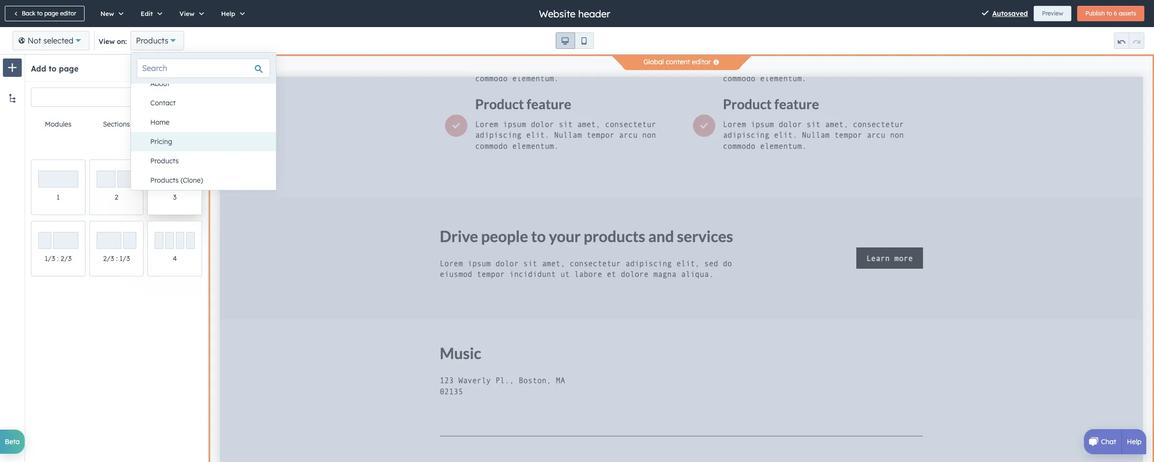 Task type: describe. For each thing, give the bounding box(es) containing it.
edit button
[[131, 0, 169, 27]]

sections
[[103, 120, 130, 129]]

global content editor
[[643, 58, 711, 66]]

home button
[[141, 113, 276, 132]]

on:
[[117, 37, 127, 46]]

not selected
[[28, 36, 73, 45]]

2 autosaved button from the left
[[992, 8, 1028, 19]]

beta button
[[0, 430, 25, 454]]

assets
[[1119, 10, 1136, 17]]

page for back to page editor
[[44, 10, 58, 17]]

new button
[[90, 0, 131, 27]]

header
[[578, 7, 610, 20]]

add to page
[[31, 64, 79, 73]]

0 vertical spatial search search field
[[137, 58, 270, 78]]

back
[[22, 10, 35, 17]]

1 autosaved button from the left
[[982, 8, 1028, 19]]

1 vertical spatial search search field
[[31, 87, 202, 107]]

products (clone) button
[[141, 171, 276, 190]]

view button
[[169, 0, 211, 27]]

sections link
[[87, 113, 146, 136]]

contact
[[150, 99, 176, 107]]

autosaved
[[992, 9, 1028, 18]]

add
[[31, 64, 46, 73]]

publish
[[1085, 10, 1105, 17]]

website header
[[539, 7, 610, 20]]

2 vertical spatial products
[[150, 176, 179, 185]]

global
[[643, 58, 664, 66]]

not selected button
[[13, 31, 89, 50]]

content
[[666, 58, 690, 66]]

products button
[[131, 31, 184, 50]]

back to page editor button
[[5, 6, 84, 21]]

edit
[[141, 10, 153, 17]]

1 horizontal spatial editor
[[692, 58, 711, 66]]

products inside popup button
[[136, 36, 168, 45]]

1 horizontal spatial help
[[1127, 437, 1142, 446]]

website
[[539, 7, 576, 20]]

modules
[[45, 120, 71, 129]]

pricing
[[150, 137, 172, 146]]



Task type: locate. For each thing, give the bounding box(es) containing it.
preview
[[1042, 10, 1063, 17]]

tab panel
[[29, 136, 204, 152]]

to inside button
[[37, 10, 43, 17]]

chat
[[1101, 437, 1116, 446]]

tab list containing modules
[[29, 113, 204, 136]]

to for publish
[[1107, 10, 1112, 17]]

search search field up contact button
[[137, 58, 270, 78]]

1 horizontal spatial view
[[179, 10, 195, 17]]

0 horizontal spatial to
[[37, 10, 43, 17]]

1 vertical spatial editor
[[692, 58, 711, 66]]

view
[[179, 10, 195, 17], [99, 37, 115, 46]]

2 horizontal spatial to
[[1107, 10, 1112, 17]]

0 horizontal spatial page
[[44, 10, 58, 17]]

help right chat
[[1127, 437, 1142, 446]]

1 vertical spatial view
[[99, 37, 115, 46]]

1 vertical spatial help
[[1127, 437, 1142, 446]]

page down selected
[[59, 64, 79, 73]]

Search search field
[[137, 58, 270, 78], [31, 87, 202, 107]]

publish to 6 assets
[[1085, 10, 1136, 17]]

0 vertical spatial help
[[221, 10, 235, 17]]

page for add to page
[[59, 64, 79, 73]]

products button
[[141, 151, 276, 171]]

editor inside button
[[60, 10, 76, 17]]

editor up selected
[[60, 10, 76, 17]]

layouts link
[[146, 113, 204, 136]]

view for view on:
[[99, 37, 115, 46]]

selected
[[43, 36, 73, 45]]

group containing publish to
[[1077, 6, 1144, 21]]

page inside button
[[44, 10, 58, 17]]

editor right content
[[692, 58, 711, 66]]

view left on:
[[99, 37, 115, 46]]

0 vertical spatial page
[[44, 10, 58, 17]]

6
[[1114, 10, 1117, 17]]

(clone)
[[181, 176, 203, 185]]

about
[[150, 79, 170, 88]]

help inside button
[[221, 10, 235, 17]]

new
[[100, 10, 114, 17]]

0 horizontal spatial help
[[221, 10, 235, 17]]

page
[[44, 10, 58, 17], [59, 64, 79, 73]]

preview button
[[1034, 6, 1071, 21]]

to inside group
[[1107, 10, 1112, 17]]

tab list
[[29, 113, 204, 136]]

pricing button
[[141, 132, 276, 151]]

to
[[37, 10, 43, 17], [1107, 10, 1112, 17], [49, 64, 56, 73]]

0 vertical spatial products
[[136, 36, 168, 45]]

help button
[[211, 0, 252, 27]]

page right back
[[44, 10, 58, 17]]

0 horizontal spatial view
[[99, 37, 115, 46]]

1 vertical spatial products
[[150, 157, 179, 165]]

products
[[136, 36, 168, 45], [150, 157, 179, 165], [150, 176, 179, 185]]

layouts
[[162, 120, 187, 129]]

not
[[28, 36, 41, 45]]

1 horizontal spatial page
[[59, 64, 79, 73]]

1 vertical spatial page
[[59, 64, 79, 73]]

to for add
[[49, 64, 56, 73]]

0 horizontal spatial editor
[[60, 10, 76, 17]]

editor
[[60, 10, 76, 17], [692, 58, 711, 66]]

0 vertical spatial view
[[179, 10, 195, 17]]

products (clone)
[[150, 176, 203, 185]]

view inside button
[[179, 10, 195, 17]]

1 horizontal spatial to
[[49, 64, 56, 73]]

contact button
[[141, 93, 276, 113]]

home
[[150, 118, 169, 127]]

group
[[1077, 6, 1144, 21], [556, 32, 594, 49], [1114, 32, 1144, 49]]

products left (clone)
[[150, 176, 179, 185]]

back to page editor
[[22, 10, 76, 17]]

search search field up the sections
[[31, 87, 202, 107]]

to left 6
[[1107, 10, 1112, 17]]

about button
[[141, 74, 276, 93]]

products down edit button
[[136, 36, 168, 45]]

products down pricing
[[150, 157, 179, 165]]

beta
[[5, 437, 20, 446]]

help right view button
[[221, 10, 235, 17]]

to for back
[[37, 10, 43, 17]]

to right back
[[37, 10, 43, 17]]

view right edit button
[[179, 10, 195, 17]]

view for view
[[179, 10, 195, 17]]

help
[[221, 10, 235, 17], [1127, 437, 1142, 446]]

view on:
[[99, 37, 127, 46]]

0 vertical spatial editor
[[60, 10, 76, 17]]

to right add
[[49, 64, 56, 73]]

modules link
[[29, 113, 87, 136]]

autosaved button
[[982, 8, 1028, 19], [992, 8, 1028, 19]]



Task type: vqa. For each thing, say whether or not it's contained in the screenshot.
Sharing & Publication Policy link
no



